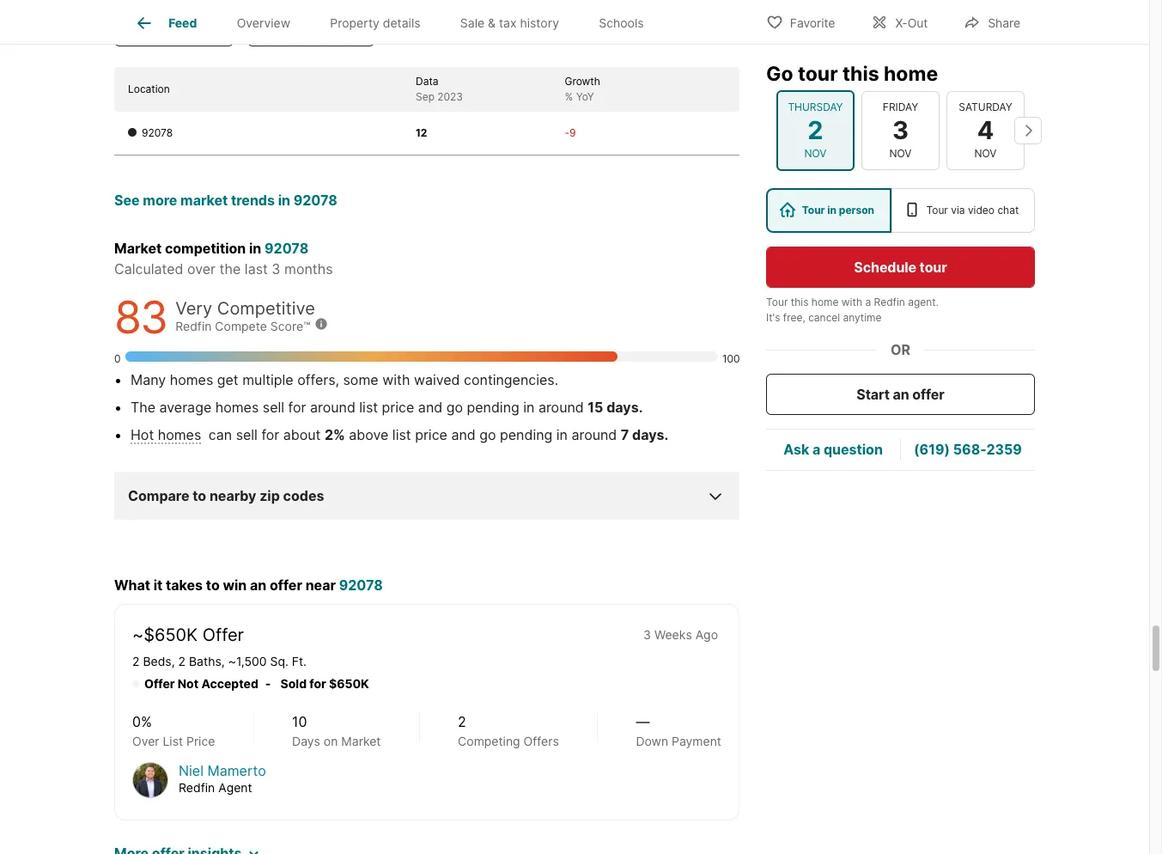Task type: describe. For each thing, give the bounding box(es) containing it.
it's
[[766, 311, 781, 324]]

1 vertical spatial redfin
[[175, 319, 212, 334]]

saturday
[[959, 100, 1013, 113]]

(619) 568-2359 link
[[914, 441, 1022, 458]]

anytime
[[843, 311, 882, 324]]

show all content image
[[249, 848, 259, 854]]

go
[[766, 62, 794, 86]]

favorite button
[[752, 4, 850, 39]]

with inside tour this home with a redfin agent. it's free, cancel anytime
[[842, 296, 863, 308]]

1 vertical spatial days.
[[632, 426, 669, 443]]

sold
[[281, 676, 307, 691]]

x-out button
[[857, 4, 943, 39]]

hot homes can sell for about 2% above list price and go pending in around 7 days.
[[131, 426, 669, 443]]

redfin inside niel mamerto redfin agent
[[179, 780, 215, 795]]

1,500
[[236, 654, 267, 668]]

codes
[[283, 487, 324, 504]]

0 vertical spatial list
[[359, 399, 378, 416]]

feed
[[169, 16, 197, 30]]

1 vertical spatial to
[[206, 577, 220, 594]]

property details
[[330, 16, 421, 30]]

nov for 3
[[890, 147, 912, 160]]

schedule
[[854, 259, 917, 276]]

property details tab
[[310, 3, 441, 44]]

sale & tax history tab
[[441, 3, 579, 44]]

baths
[[189, 654, 222, 668]]

down
[[636, 734, 669, 748]]

schools tab
[[579, 3, 664, 44]]

data
[[416, 75, 439, 88]]

x-out
[[896, 15, 928, 30]]

ago
[[696, 627, 718, 642]]

free,
[[783, 311, 806, 324]]

tour for schedule
[[920, 259, 947, 276]]

ask
[[784, 441, 810, 458]]

get
[[217, 371, 239, 388]]

start an offer
[[857, 386, 945, 403]]

around left the 15
[[539, 399, 584, 416]]

see more market trends in 92078 link
[[114, 190, 338, 238]]

schedule tour button
[[766, 247, 1035, 288]]

™
[[303, 319, 311, 334]]

or
[[891, 341, 911, 358]]

question
[[824, 441, 883, 458]]

favorite
[[790, 15, 835, 30]]

7
[[621, 426, 629, 443]]

cancel
[[809, 311, 840, 324]]

see more market trends in 92078
[[114, 192, 338, 209]]

agent.
[[908, 296, 939, 308]]

days
[[292, 734, 320, 748]]

0 horizontal spatial go
[[447, 399, 463, 416]]

1 vertical spatial market
[[341, 734, 381, 748]]

4
[[977, 115, 994, 145]]

property
[[330, 16, 380, 30]]

12
[[416, 126, 427, 139]]

0 vertical spatial pending
[[467, 399, 520, 416]]

1 vertical spatial -
[[265, 676, 271, 691]]

1 vertical spatial list
[[393, 426, 411, 443]]

offer not accepted -
[[144, 676, 271, 691]]

tour in person
[[802, 204, 875, 217]]

redfin inside tour this home with a redfin agent. it's free, cancel anytime
[[874, 296, 905, 308]]

near
[[306, 577, 336, 594]]

details
[[383, 16, 421, 30]]

schedule tour
[[854, 259, 947, 276]]

2 up not
[[178, 654, 186, 668]]

92078 right "near"
[[339, 577, 383, 594]]

homes for can
[[158, 426, 201, 443]]

(619) 568-2359
[[914, 441, 1022, 458]]

0
[[114, 352, 121, 365]]

feed link
[[134, 13, 197, 34]]

next image
[[1015, 117, 1042, 144]]

0%
[[132, 713, 152, 730]]

for for around
[[288, 399, 306, 416]]

1 vertical spatial $650k
[[329, 676, 369, 691]]

sep
[[416, 90, 435, 103]]

1 horizontal spatial this
[[843, 62, 880, 86]]

list box containing tour in person
[[766, 188, 1035, 233]]

price
[[186, 734, 215, 748]]

via
[[951, 204, 965, 217]]

embed button
[[247, 5, 374, 46]]

beds
[[143, 654, 172, 668]]

0 vertical spatial home
[[884, 62, 938, 86]]

very
[[175, 298, 212, 319]]

compare
[[128, 487, 189, 504]]

2%
[[325, 426, 345, 443]]

in inside market competition in 92078 calculated over the last 3 months
[[249, 240, 261, 257]]

competing
[[458, 734, 520, 748]]

(619)
[[914, 441, 950, 458]]

calculated
[[114, 260, 183, 278]]

9
[[570, 126, 576, 139]]

0 horizontal spatial share
[[167, 17, 205, 34]]

83
[[114, 290, 167, 345]]

offers,
[[297, 371, 339, 388]]

3 weeks ago
[[644, 627, 718, 642]]

100
[[723, 352, 740, 365]]

can
[[209, 426, 232, 443]]

sold for $650k
[[281, 676, 369, 691]]

tour for tour in person
[[802, 204, 825, 217]]

1 horizontal spatial offer
[[203, 625, 244, 645]]

above
[[349, 426, 389, 443]]

0 horizontal spatial ~
[[132, 625, 144, 645]]

data sep 2023
[[416, 75, 463, 103]]

tab list containing feed
[[114, 0, 678, 44]]

1 horizontal spatial share button
[[950, 4, 1035, 39]]

compare to nearby zip codes
[[128, 487, 324, 504]]

1 vertical spatial an
[[250, 577, 267, 594]]

&
[[488, 16, 496, 30]]

around down the 15
[[572, 426, 617, 443]]

tax
[[499, 16, 517, 30]]

mamerto
[[207, 762, 266, 779]]



Task type: vqa. For each thing, say whether or not it's contained in the screenshot.
'Condo/Co-op'
no



Task type: locate. For each thing, give the bounding box(es) containing it.
1 vertical spatial 3
[[272, 260, 281, 278]]

~ up accepted
[[228, 654, 236, 668]]

overview
[[237, 16, 290, 30]]

, up accepted
[[222, 654, 225, 668]]

1 horizontal spatial list
[[393, 426, 411, 443]]

nov for 4
[[975, 147, 997, 160]]

2 horizontal spatial 3
[[893, 115, 909, 145]]

92078 link for market competition in
[[265, 240, 309, 257]]

1 vertical spatial 92078 link
[[339, 577, 383, 594]]

sell for can
[[236, 426, 258, 443]]

x-
[[896, 15, 908, 30]]

compete
[[215, 319, 267, 334]]

sq.
[[270, 654, 289, 668]]

home inside tour this home with a redfin agent. it's free, cancel anytime
[[812, 296, 839, 308]]

0 horizontal spatial price
[[382, 399, 414, 416]]

homes down average
[[158, 426, 201, 443]]

tour up it's
[[766, 296, 788, 308]]

1 horizontal spatial market
[[341, 734, 381, 748]]

, down ~ $650k offer
[[172, 654, 175, 668]]

go tour this home
[[766, 62, 938, 86]]

in up last
[[249, 240, 261, 257]]

-9
[[565, 126, 576, 139]]

an right start
[[893, 386, 910, 403]]

this inside tour this home with a redfin agent. it's free, cancel anytime
[[791, 296, 809, 308]]

nov inside friday 3 nov
[[890, 147, 912, 160]]

list down the average homes sell for around list price and go pending in around 15 days.
[[393, 426, 411, 443]]

price
[[382, 399, 414, 416], [415, 426, 448, 443]]

1 vertical spatial homes
[[215, 399, 259, 416]]

0 vertical spatial homes
[[170, 371, 213, 388]]

tour for tour via video chat
[[927, 204, 948, 217]]

1 horizontal spatial 92078 link
[[339, 577, 383, 594]]

None button
[[777, 90, 855, 171], [862, 91, 940, 170], [947, 91, 1025, 170], [777, 90, 855, 171], [862, 91, 940, 170], [947, 91, 1025, 170]]

days.
[[607, 399, 643, 416], [632, 426, 669, 443]]

over list price
[[132, 734, 215, 748]]

share
[[988, 15, 1021, 30], [167, 17, 205, 34]]

$650k up beds at left bottom
[[144, 625, 198, 645]]

around up 2%
[[310, 399, 356, 416]]

homes
[[170, 371, 213, 388], [215, 399, 259, 416], [158, 426, 201, 443]]

0 vertical spatial an
[[893, 386, 910, 403]]

market
[[114, 240, 162, 257], [341, 734, 381, 748]]

this
[[843, 62, 880, 86], [791, 296, 809, 308]]

multiple
[[242, 371, 294, 388]]

0 horizontal spatial market
[[114, 240, 162, 257]]

tour inside tour via video chat option
[[927, 204, 948, 217]]

go down contingencies.
[[480, 426, 496, 443]]

1 nov from the left
[[805, 147, 827, 160]]

home
[[884, 62, 938, 86], [812, 296, 839, 308]]

sell down multiple
[[263, 399, 284, 416]]

this up thursday
[[843, 62, 880, 86]]

niel mamerto image
[[132, 762, 168, 798]]

0 horizontal spatial share button
[[114, 5, 234, 46]]

waived
[[414, 371, 460, 388]]

for for about
[[262, 426, 280, 443]]

to left win
[[206, 577, 220, 594]]

offer down beds at left bottom
[[144, 676, 175, 691]]

3 left weeks
[[644, 627, 651, 642]]

niel mamerto redfin agent
[[179, 762, 266, 795]]

list box
[[766, 188, 1035, 233]]

0 horizontal spatial this
[[791, 296, 809, 308]]

1 vertical spatial a
[[813, 441, 821, 458]]

92078 down the location
[[142, 126, 173, 139]]

days. right 7
[[632, 426, 669, 443]]

—
[[636, 713, 650, 730]]

92078 link up 'months'
[[265, 240, 309, 257]]

sell for homes
[[263, 399, 284, 416]]

offer inside button
[[913, 386, 945, 403]]

1 horizontal spatial and
[[451, 426, 476, 443]]

0 vertical spatial market
[[114, 240, 162, 257]]

1 vertical spatial this
[[791, 296, 809, 308]]

win
[[223, 577, 247, 594]]

2 inside thursday 2 nov
[[808, 115, 824, 145]]

2 beds , 2 baths , ~ 1,500 sq. ft.
[[132, 654, 307, 668]]

2 horizontal spatial nov
[[975, 147, 997, 160]]

92078 link for what it takes to win an offer near
[[339, 577, 383, 594]]

1 vertical spatial and
[[451, 426, 476, 443]]

ft.
[[292, 654, 307, 668]]

1 horizontal spatial share
[[988, 15, 1021, 30]]

homes down get
[[215, 399, 259, 416]]

redfin up 'anytime'
[[874, 296, 905, 308]]

-
[[565, 126, 570, 139], [265, 676, 271, 691]]

0 horizontal spatial nov
[[805, 147, 827, 160]]

tour up agent.
[[920, 259, 947, 276]]

- down %
[[565, 126, 570, 139]]

share button up the location
[[114, 5, 234, 46]]

sell right can
[[236, 426, 258, 443]]

tour left via
[[927, 204, 948, 217]]

offer up 2 beds , 2 baths , ~ 1,500 sq. ft.
[[203, 625, 244, 645]]

$650k right sold
[[329, 676, 369, 691]]

0 horizontal spatial 3
[[272, 260, 281, 278]]

the
[[131, 399, 156, 416]]

0 vertical spatial a
[[866, 296, 871, 308]]

share button right out
[[950, 4, 1035, 39]]

zip
[[260, 487, 280, 504]]

0 horizontal spatial with
[[382, 371, 410, 388]]

2 left beds at left bottom
[[132, 654, 140, 668]]

a right ask
[[813, 441, 821, 458]]

days. up 7
[[607, 399, 643, 416]]

nov down thursday
[[805, 147, 827, 160]]

1 horizontal spatial offer
[[913, 386, 945, 403]]

3 inside market competition in 92078 calculated over the last 3 months
[[272, 260, 281, 278]]

saturday 4 nov
[[959, 100, 1013, 160]]

92078 up 'months'
[[265, 240, 309, 257]]

1 horizontal spatial price
[[415, 426, 448, 443]]

niel mamerto button
[[179, 762, 266, 779]]

1 horizontal spatial nov
[[890, 147, 912, 160]]

0 horizontal spatial and
[[418, 399, 443, 416]]

2 vertical spatial 3
[[644, 627, 651, 642]]

compare to nearby zip codes button
[[128, 472, 726, 520]]

sell
[[263, 399, 284, 416], [236, 426, 258, 443]]

to left nearby in the left bottom of the page
[[193, 487, 206, 504]]

home up cancel
[[812, 296, 839, 308]]

1 horizontal spatial $650k
[[329, 676, 369, 691]]

0 vertical spatial go
[[447, 399, 463, 416]]

for up about
[[288, 399, 306, 416]]

1 horizontal spatial home
[[884, 62, 938, 86]]

0 vertical spatial this
[[843, 62, 880, 86]]

not
[[178, 676, 199, 691]]

2 , from the left
[[222, 654, 225, 668]]

overview tab
[[217, 3, 310, 44]]

0 horizontal spatial offer
[[144, 676, 175, 691]]

1 horizontal spatial 3
[[644, 627, 651, 642]]

what it takes to win an offer near 92078
[[114, 577, 383, 594]]

3
[[893, 115, 909, 145], [272, 260, 281, 278], [644, 627, 651, 642]]

nov for 2
[[805, 147, 827, 160]]

yoy
[[576, 90, 594, 103]]

2 horizontal spatial tour
[[927, 204, 948, 217]]

score
[[271, 319, 303, 334]]

1 vertical spatial pending
[[500, 426, 553, 443]]

0 vertical spatial -
[[565, 126, 570, 139]]

3 nov from the left
[[975, 147, 997, 160]]

hot
[[131, 426, 154, 443]]

$650k
[[144, 625, 198, 645], [329, 676, 369, 691]]

on
[[324, 734, 338, 748]]

many
[[131, 371, 166, 388]]

1 horizontal spatial an
[[893, 386, 910, 403]]

1 horizontal spatial ~
[[228, 654, 236, 668]]

1 vertical spatial offer
[[144, 676, 175, 691]]

1 vertical spatial with
[[382, 371, 410, 388]]

price down the average homes sell for around list price and go pending in around 15 days.
[[415, 426, 448, 443]]

1 horizontal spatial sell
[[263, 399, 284, 416]]

0 horizontal spatial list
[[359, 399, 378, 416]]

with up 'anytime'
[[842, 296, 863, 308]]

weeks
[[655, 627, 692, 642]]

0 horizontal spatial a
[[813, 441, 821, 458]]

thursday
[[788, 100, 843, 113]]

offer left "near"
[[270, 577, 302, 594]]

tour via video chat
[[927, 204, 1019, 217]]

1 horizontal spatial with
[[842, 296, 863, 308]]

market inside market competition in 92078 calculated over the last 3 months
[[114, 240, 162, 257]]

1 vertical spatial home
[[812, 296, 839, 308]]

- down sq.
[[265, 676, 271, 691]]

in left person on the right top of the page
[[828, 204, 837, 217]]

growth
[[565, 75, 601, 88]]

~ up beds at left bottom
[[132, 625, 144, 645]]

1 vertical spatial go
[[480, 426, 496, 443]]

0 horizontal spatial an
[[250, 577, 267, 594]]

0 vertical spatial with
[[842, 296, 863, 308]]

2 vertical spatial for
[[310, 676, 326, 691]]

it
[[154, 577, 163, 594]]

offer
[[203, 625, 244, 645], [144, 676, 175, 691]]

market right on
[[341, 734, 381, 748]]

a inside tour this home with a redfin agent. it's free, cancel anytime
[[866, 296, 871, 308]]

price up "hot homes can sell for about 2% above list price and go pending in around 7 days."
[[382, 399, 414, 416]]

competitive
[[217, 298, 315, 319]]

0 vertical spatial offer
[[913, 386, 945, 403]]

start an offer button
[[766, 374, 1035, 415]]

in inside option
[[828, 204, 837, 217]]

in left 7
[[557, 426, 568, 443]]

0 vertical spatial $650k
[[144, 625, 198, 645]]

homes for get
[[170, 371, 213, 388]]

offers
[[524, 734, 559, 748]]

1 horizontal spatial tour
[[802, 204, 825, 217]]

nov
[[805, 147, 827, 160], [890, 147, 912, 160], [975, 147, 997, 160]]

0 vertical spatial ~
[[132, 625, 144, 645]]

0 horizontal spatial home
[[812, 296, 839, 308]]

pending
[[467, 399, 520, 416], [500, 426, 553, 443]]

market
[[181, 192, 228, 209]]

start
[[857, 386, 890, 403]]

tab list
[[114, 0, 678, 44]]

for left about
[[262, 426, 280, 443]]

3 right last
[[272, 260, 281, 278]]

1 vertical spatial sell
[[236, 426, 258, 443]]

tour inside "button"
[[920, 259, 947, 276]]

1 vertical spatial ~
[[228, 654, 236, 668]]

average
[[159, 399, 212, 416]]

0 horizontal spatial offer
[[270, 577, 302, 594]]

over
[[187, 260, 216, 278]]

~ $650k offer
[[132, 625, 244, 645]]

2 vertical spatial homes
[[158, 426, 201, 443]]

1 vertical spatial tour
[[920, 259, 947, 276]]

1 horizontal spatial a
[[866, 296, 871, 308]]

tour
[[798, 62, 838, 86], [920, 259, 947, 276]]

0 vertical spatial to
[[193, 487, 206, 504]]

0 horizontal spatial ,
[[172, 654, 175, 668]]

tour for go
[[798, 62, 838, 86]]

1 horizontal spatial ,
[[222, 654, 225, 668]]

0 horizontal spatial 92078 link
[[265, 240, 309, 257]]

92078 inside market competition in 92078 calculated over the last 3 months
[[265, 240, 309, 257]]

months
[[284, 260, 333, 278]]

tour in person option
[[766, 188, 892, 233]]

list up above
[[359, 399, 378, 416]]

nov inside the saturday 4 nov
[[975, 147, 997, 160]]

in down contingencies.
[[523, 399, 535, 416]]

video
[[968, 204, 995, 217]]

2359
[[987, 441, 1022, 458]]

0 horizontal spatial for
[[262, 426, 280, 443]]

0 horizontal spatial -
[[265, 676, 271, 691]]

in right trends
[[278, 192, 290, 209]]

1 , from the left
[[172, 654, 175, 668]]

down payment
[[636, 734, 722, 748]]

a
[[866, 296, 871, 308], [813, 441, 821, 458]]

2 nov from the left
[[890, 147, 912, 160]]

with up the average homes sell for around list price and go pending in around 15 days.
[[382, 371, 410, 388]]

a up 'anytime'
[[866, 296, 871, 308]]

sale & tax history
[[460, 16, 559, 30]]

growth % yoy
[[565, 75, 601, 103]]

nov down "4"
[[975, 147, 997, 160]]

0 vertical spatial and
[[418, 399, 443, 416]]

to inside compare to nearby zip codes dropdown button
[[193, 487, 206, 504]]

market up calculated
[[114, 240, 162, 257]]

0 horizontal spatial $650k
[[144, 625, 198, 645]]

agent
[[218, 780, 252, 795]]

nov inside thursday 2 nov
[[805, 147, 827, 160]]

tour left person on the right top of the page
[[802, 204, 825, 217]]

nearby
[[210, 487, 256, 504]]

last
[[245, 260, 268, 278]]

92078 right trends
[[294, 192, 338, 209]]

go down waived on the left top
[[447, 399, 463, 416]]

2 down thursday
[[808, 115, 824, 145]]

offer right start
[[913, 386, 945, 403]]

0 vertical spatial price
[[382, 399, 414, 416]]

home up friday
[[884, 62, 938, 86]]

redfin down very
[[175, 319, 212, 334]]

and
[[418, 399, 443, 416], [451, 426, 476, 443]]

this up 'free,'
[[791, 296, 809, 308]]

an right win
[[250, 577, 267, 594]]

2 horizontal spatial for
[[310, 676, 326, 691]]

thursday 2 nov
[[788, 100, 843, 160]]

0 vertical spatial tour
[[798, 62, 838, 86]]

location
[[128, 83, 170, 95]]

an inside button
[[893, 386, 910, 403]]

see
[[114, 192, 140, 209]]

2 up competing
[[458, 713, 466, 730]]

tour up thursday
[[798, 62, 838, 86]]

1 horizontal spatial for
[[288, 399, 306, 416]]

days on market
[[292, 734, 381, 748]]

1 horizontal spatial tour
[[920, 259, 947, 276]]

0 vertical spatial for
[[288, 399, 306, 416]]

92078 link right "near"
[[339, 577, 383, 594]]

homes up average
[[170, 371, 213, 388]]

for right sold
[[310, 676, 326, 691]]

0 vertical spatial days.
[[607, 399, 643, 416]]

1 vertical spatial for
[[262, 426, 280, 443]]

0 vertical spatial 92078 link
[[265, 240, 309, 257]]

ask a question link
[[784, 441, 883, 458]]

embed
[[300, 17, 346, 34]]

trends
[[231, 192, 275, 209]]

1 horizontal spatial go
[[480, 426, 496, 443]]

0 vertical spatial sell
[[263, 399, 284, 416]]

tour inside tour this home with a redfin agent. it's free, cancel anytime
[[766, 296, 788, 308]]

3 down friday
[[893, 115, 909, 145]]

1 vertical spatial offer
[[270, 577, 302, 594]]

tour inside tour in person option
[[802, 204, 825, 217]]

hot homes link
[[131, 426, 201, 443]]

0 horizontal spatial sell
[[236, 426, 258, 443]]

nov down friday
[[890, 147, 912, 160]]

15
[[588, 399, 604, 416]]

contingencies.
[[464, 371, 559, 388]]

3 inside friday 3 nov
[[893, 115, 909, 145]]

list
[[359, 399, 378, 416], [393, 426, 411, 443]]

redfin down the niel
[[179, 780, 215, 795]]

tour via video chat option
[[892, 188, 1035, 233]]

0 vertical spatial 3
[[893, 115, 909, 145]]

0 horizontal spatial tour
[[798, 62, 838, 86]]



